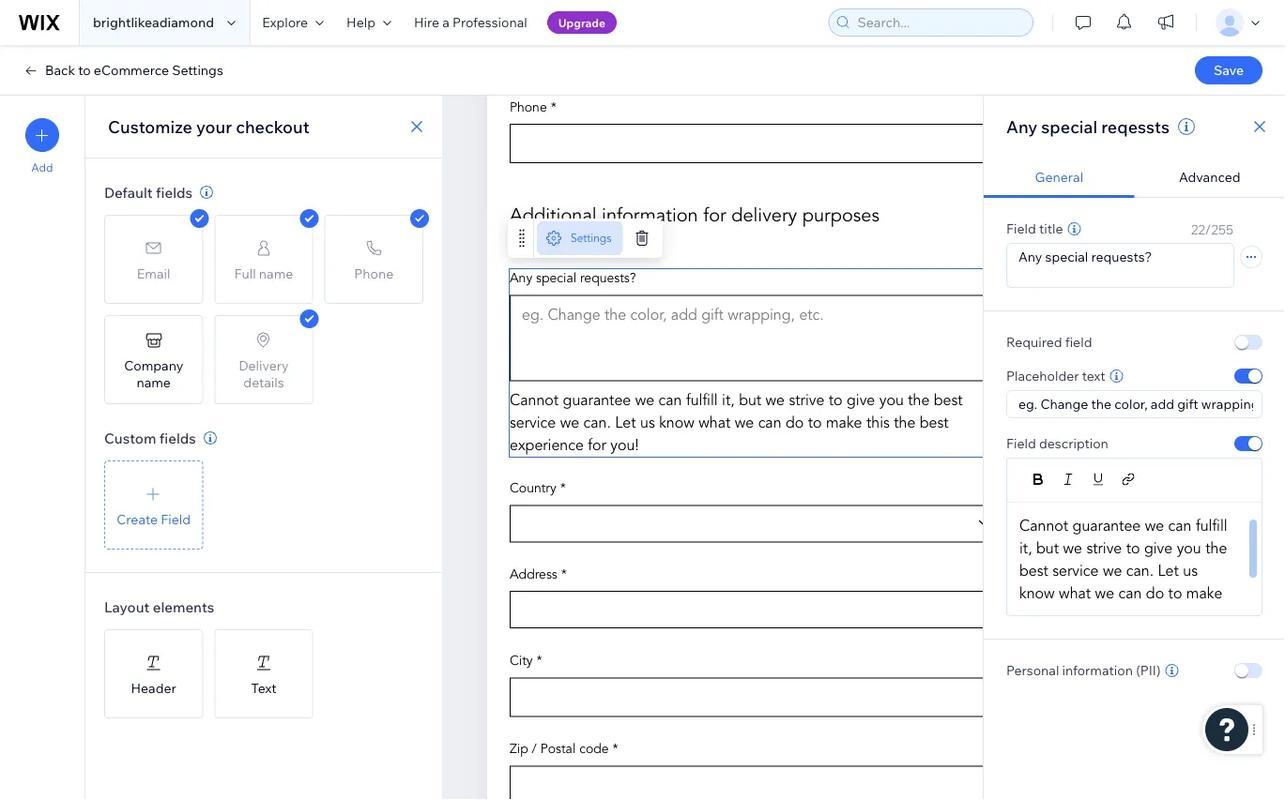 Task type: vqa. For each thing, say whether or not it's contained in the screenshot.
Default fields FIELDS
yes



Task type: locate. For each thing, give the bounding box(es) containing it.
best up know
[[1019, 563, 1048, 581]]

to right back
[[78, 62, 91, 78]]

0 vertical spatial can
[[1168, 518, 1192, 536]]

field left description
[[1006, 436, 1036, 452]]

add button
[[25, 118, 59, 175]]

custom fields
[[104, 429, 196, 447]]

we
[[1145, 518, 1164, 536], [1063, 540, 1082, 558], [1103, 563, 1122, 581], [1095, 585, 1114, 603]]

save button
[[1195, 56, 1263, 84]]

personal information (pii)
[[1006, 663, 1161, 679]]

fields right custom
[[159, 429, 196, 447]]

company name
[[124, 357, 183, 391]]

1 vertical spatial can
[[1119, 585, 1142, 603]]

field left the title
[[1006, 221, 1036, 237]]

1 vertical spatial fields
[[159, 429, 196, 447]]

to
[[78, 62, 91, 78], [1126, 540, 1140, 558], [1168, 585, 1182, 603]]

required
[[1006, 334, 1062, 351]]

settings
[[172, 62, 223, 78], [571, 232, 611, 245]]

0 vertical spatial to
[[78, 62, 91, 78]]

1 vertical spatial field
[[1006, 436, 1036, 452]]

can down 'can.'
[[1119, 585, 1142, 603]]

give
[[1144, 540, 1173, 558]]

field title
[[1006, 221, 1063, 237]]

can up you at the right
[[1168, 518, 1192, 536]]

professional
[[452, 14, 527, 31]]

add
[[31, 161, 53, 175]]

0 vertical spatial settings
[[172, 62, 223, 78]]

0 horizontal spatial settings
[[172, 62, 223, 78]]

1 horizontal spatial the
[[1206, 540, 1227, 558]]

fields right default
[[156, 184, 193, 201]]

tab list
[[984, 158, 1285, 198]]

255
[[1211, 222, 1234, 238]]

1 horizontal spatial best
[[1073, 608, 1102, 626]]

ecommerce
[[94, 62, 169, 78]]

the down fulfill on the right bottom of the page
[[1206, 540, 1227, 558]]

0 vertical spatial fields
[[156, 184, 193, 201]]

can.
[[1126, 563, 1154, 581]]

1 vertical spatial settings
[[571, 232, 611, 245]]

2 vertical spatial field
[[161, 511, 191, 528]]

to up 'can.'
[[1126, 540, 1140, 558]]

help button
[[335, 0, 403, 45]]

field for cannot guarantee we can fulfill it, but we strive to give you the best service we can. let us know what we can do to make this the best experience for you!
[[1006, 436, 1036, 452]]

general
[[1035, 169, 1083, 185]]

0 vertical spatial field
[[1006, 221, 1036, 237]]

settings button
[[537, 222, 623, 256]]

1 horizontal spatial to
[[1126, 540, 1140, 558]]

0 horizontal spatial to
[[78, 62, 91, 78]]

create
[[117, 511, 158, 528]]

1 vertical spatial the
[[1047, 608, 1069, 626]]

fields for default fields
[[156, 184, 193, 201]]

required field
[[1006, 334, 1092, 351]]

22 / 255
[[1191, 222, 1234, 238]]

/
[[1205, 222, 1211, 238]]

reqessts
[[1101, 116, 1170, 137]]

create field button
[[104, 461, 203, 550]]

to right do
[[1168, 585, 1182, 603]]

cannot
[[1019, 518, 1068, 536]]

best
[[1019, 563, 1048, 581], [1073, 608, 1102, 626]]

0 horizontal spatial best
[[1019, 563, 1048, 581]]

fields
[[156, 184, 193, 201], [159, 429, 196, 447]]

any special reqessts
[[1006, 116, 1170, 137]]

field right the create
[[161, 511, 191, 528]]

settings inside 'back to ecommerce settings' button
[[172, 62, 223, 78]]

experience
[[1106, 608, 1180, 626]]

text
[[251, 680, 277, 697]]

save
[[1214, 62, 1244, 78]]

the
[[1206, 540, 1227, 558], [1047, 608, 1069, 626]]

hire a professional link
[[403, 0, 539, 45]]

best down what
[[1073, 608, 1102, 626]]

tab list containing general
[[984, 158, 1285, 198]]

what
[[1059, 585, 1091, 603]]

you!
[[1019, 630, 1048, 648]]

information
[[1062, 663, 1133, 679]]

back
[[45, 62, 75, 78]]

0 horizontal spatial can
[[1119, 585, 1142, 603]]

can
[[1168, 518, 1192, 536], [1119, 585, 1142, 603]]

2 vertical spatial to
[[1168, 585, 1182, 603]]

service
[[1053, 563, 1099, 581]]

make
[[1186, 585, 1223, 603]]

the right this
[[1047, 608, 1069, 626]]

1 horizontal spatial settings
[[571, 232, 611, 245]]

know
[[1019, 585, 1055, 603]]

placeholder
[[1006, 368, 1079, 384]]

cannot guarantee we can fulfill it, but we strive to give you the best service we can. let us know what we can do to make this the best experience for you!
[[1019, 518, 1232, 648]]

customize your checkout
[[108, 116, 309, 137]]

you
[[1177, 540, 1201, 558]]

0 horizontal spatial the
[[1047, 608, 1069, 626]]

description
[[1039, 436, 1109, 452]]

field
[[1006, 221, 1036, 237], [1006, 436, 1036, 452], [161, 511, 191, 528]]

do
[[1146, 585, 1164, 603]]

we right what
[[1095, 585, 1114, 603]]



Task type: describe. For each thing, give the bounding box(es) containing it.
field for 22
[[1006, 221, 1036, 237]]

guarantee
[[1073, 518, 1141, 536]]

22
[[1191, 222, 1205, 238]]

we up give
[[1145, 518, 1164, 536]]

field inside button
[[161, 511, 191, 528]]

advanced button
[[1134, 158, 1285, 198]]

field
[[1065, 334, 1092, 351]]

personal
[[1006, 663, 1059, 679]]

elements
[[153, 598, 214, 616]]

it,
[[1019, 540, 1032, 558]]

us
[[1183, 563, 1198, 581]]

back to ecommerce settings
[[45, 62, 223, 78]]

for
[[1184, 608, 1202, 626]]

but
[[1036, 540, 1059, 558]]

placeholder text
[[1006, 368, 1105, 384]]

help
[[346, 14, 375, 31]]

customize
[[108, 116, 192, 137]]

title
[[1039, 221, 1063, 237]]

1 horizontal spatial can
[[1168, 518, 1192, 536]]

checkout
[[236, 116, 309, 137]]

to inside button
[[78, 62, 91, 78]]

hire a professional
[[414, 14, 527, 31]]

layout
[[104, 598, 150, 616]]

e.g., Give a detailed example field
[[1013, 391, 1256, 418]]

this
[[1019, 608, 1043, 626]]

let
[[1158, 563, 1179, 581]]

we down the strive
[[1103, 563, 1122, 581]]

custom
[[104, 429, 156, 447]]

company
[[124, 357, 183, 374]]

Search... field
[[852, 9, 1027, 36]]

upgrade
[[558, 15, 605, 30]]

1 vertical spatial to
[[1126, 540, 1140, 558]]

field description
[[1006, 436, 1109, 452]]

brightlikeadiamond
[[93, 14, 214, 31]]

create field
[[117, 511, 191, 528]]

Field title text field
[[1007, 244, 1234, 287]]

hire
[[414, 14, 439, 31]]

header
[[131, 680, 176, 697]]

advanced
[[1179, 169, 1241, 185]]

special
[[1041, 116, 1097, 137]]

fulfill
[[1196, 518, 1228, 536]]

text
[[1082, 368, 1105, 384]]

strive
[[1086, 540, 1122, 558]]

fields for custom fields
[[159, 429, 196, 447]]

0 vertical spatial the
[[1206, 540, 1227, 558]]

(pii)
[[1136, 663, 1161, 679]]

0 vertical spatial best
[[1019, 563, 1048, 581]]

upgrade button
[[547, 11, 617, 34]]

1 vertical spatial best
[[1073, 608, 1102, 626]]

any
[[1006, 116, 1038, 137]]

general button
[[984, 158, 1134, 198]]

name
[[136, 374, 171, 391]]

we up service
[[1063, 540, 1082, 558]]

default fields
[[104, 184, 193, 201]]

2 horizontal spatial to
[[1168, 585, 1182, 603]]

explore
[[262, 14, 308, 31]]

your
[[196, 116, 232, 137]]

settings inside settings button
[[571, 232, 611, 245]]

back to ecommerce settings button
[[23, 62, 223, 79]]

default
[[104, 184, 153, 201]]

a
[[442, 14, 449, 31]]

layout elements
[[104, 598, 214, 616]]



